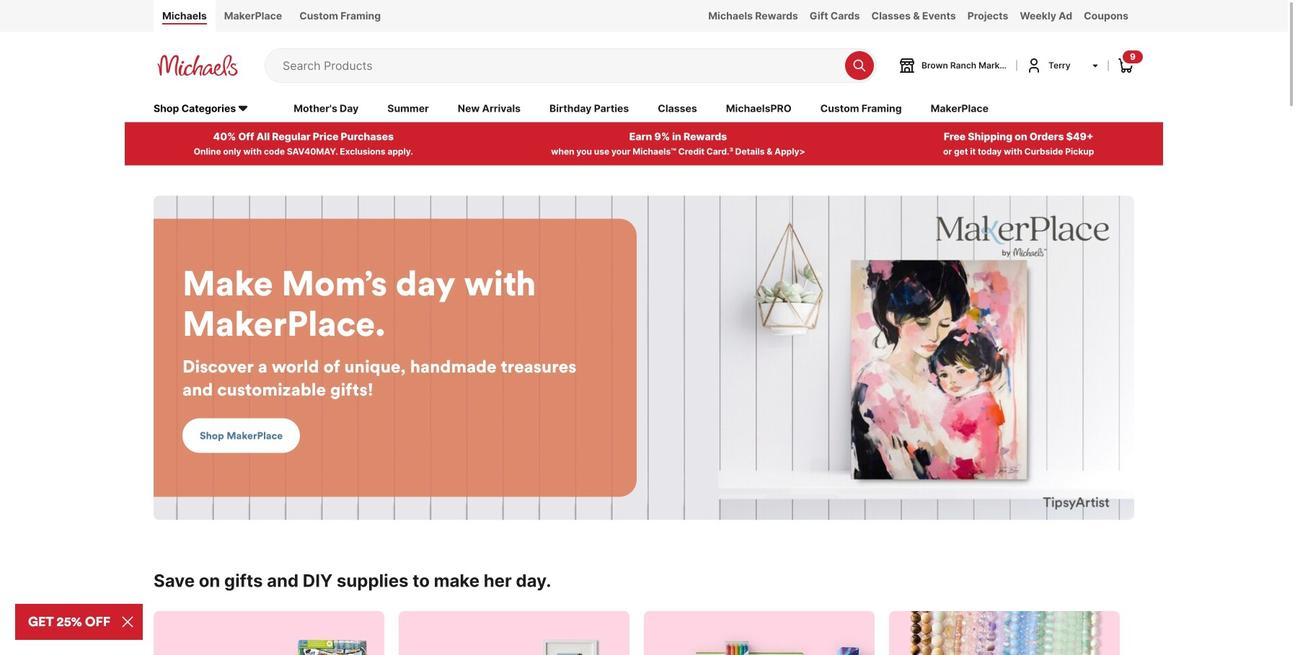 Task type: locate. For each thing, give the bounding box(es) containing it.
three wood frames on pink background image
[[399, 612, 630, 656]]

painting of woman and child in front of white paneled wall with makerplace logo image
[[154, 196, 1135, 521]]

vinyl, cutting mat, and weeding tools image
[[644, 612, 875, 656]]



Task type: vqa. For each thing, say whether or not it's contained in the screenshot.
vinyl, cutting mat, and weeding tools image
yes



Task type: describe. For each thing, give the bounding box(es) containing it.
search button image
[[853, 58, 867, 73]]

Search Input field
[[283, 49, 838, 82]]

brown, purple, blue and green rows of assorted beads image
[[890, 612, 1121, 656]]

six white canvases in assorted sizes image
[[154, 612, 385, 656]]



